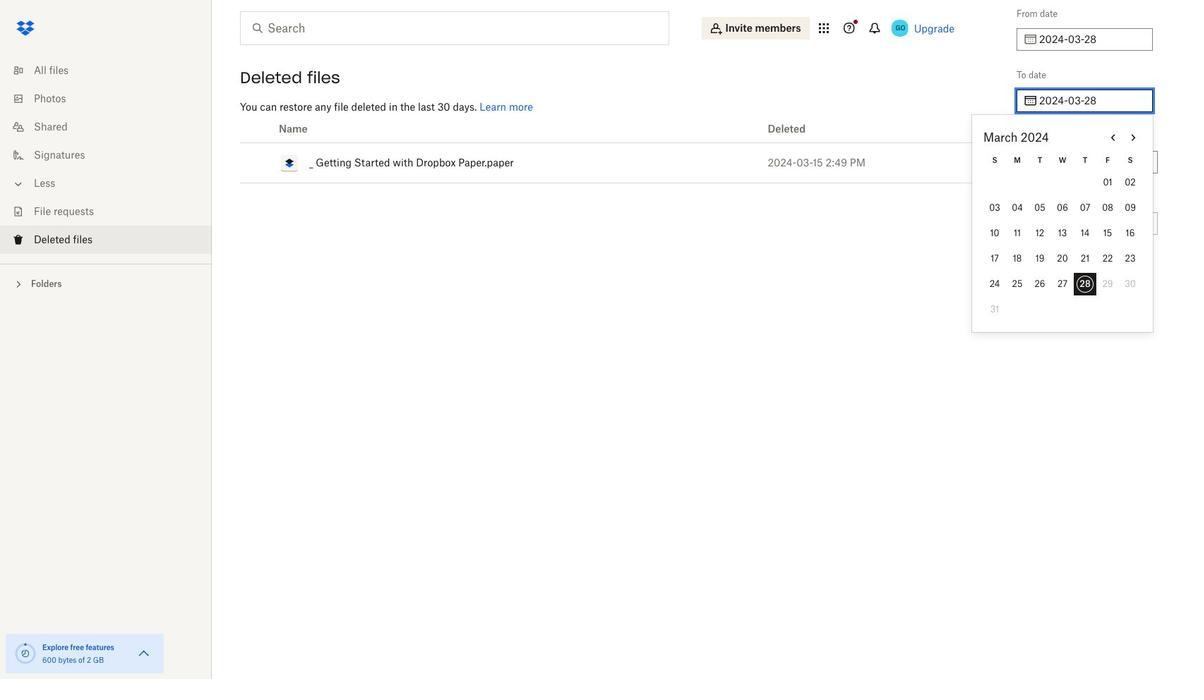 Task type: locate. For each thing, give the bounding box(es) containing it.
list item
[[0, 226, 212, 254]]

table
[[240, 116, 988, 184]]

None text field
[[1039, 32, 1144, 47], [1039, 93, 1144, 109], [1039, 32, 1144, 47], [1039, 93, 1144, 109]]

cell
[[240, 143, 275, 183]]

list
[[0, 48, 212, 264]]

row
[[240, 116, 988, 143]]

column header
[[275, 116, 756, 143], [756, 116, 988, 143]]

1 column header from the left
[[275, 116, 756, 143]]

dropbox image
[[11, 14, 40, 42]]



Task type: vqa. For each thing, say whether or not it's contained in the screenshot.
grouped
no



Task type: describe. For each thing, give the bounding box(es) containing it.
restore _ getting started with dropbox paper.paper row
[[240, 143, 988, 183]]

2 column header from the left
[[756, 116, 988, 143]]

select this row column header
[[240, 116, 275, 143]]

less image
[[11, 177, 25, 191]]



